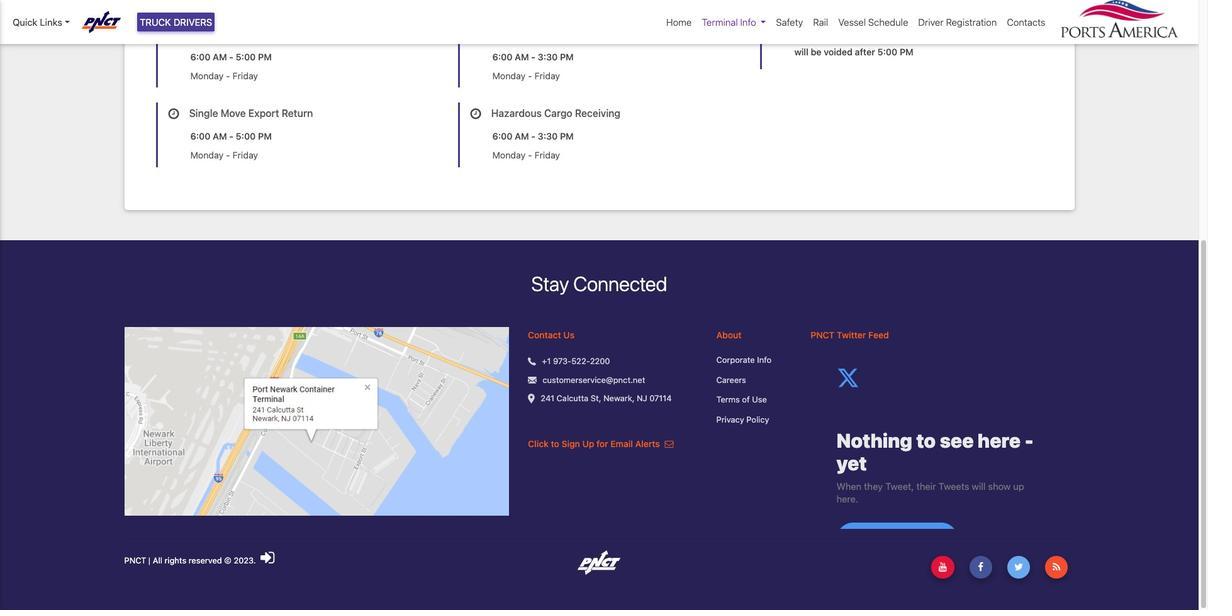 Task type: describe. For each thing, give the bounding box(es) containing it.
newark,
[[604, 394, 635, 404]]

pnct twitter feed
[[811, 330, 890, 341]]

driver registration
[[919, 16, 998, 28]]

be
[[811, 47, 822, 57]]

hazardous
[[492, 108, 542, 119]]

click to sign up for email alerts
[[528, 439, 663, 450]]

contacts link
[[1003, 10, 1051, 34]]

nj
[[637, 394, 648, 404]]

6:00 up hazardous
[[493, 52, 513, 62]]

2200
[[590, 356, 610, 366]]

safety
[[777, 16, 804, 28]]

0 vertical spatial all
[[795, 23, 807, 35]]

friday for single move export return
[[233, 150, 258, 161]]

up
[[583, 439, 595, 450]]

rail
[[814, 16, 829, 28]]

twitter
[[837, 330, 867, 341]]

delivery
[[281, 28, 319, 40]]

links
[[40, 16, 62, 28]]

quick links
[[13, 16, 62, 28]]

single for single move export return
[[189, 108, 218, 119]]

registration
[[947, 16, 998, 28]]

truck drivers link
[[137, 13, 215, 32]]

monday for hazardous cargo receiving
[[493, 150, 526, 161]]

stay
[[532, 272, 569, 296]]

pm for single move empty delivery
[[258, 52, 272, 62]]

open
[[809, 23, 833, 35]]

info for corporate info
[[758, 355, 772, 365]]

241 calcutta st, newark, nj 07114 link
[[541, 393, 672, 405]]

monday - friday for hazardous cargo receiving
[[493, 150, 560, 161]]

for
[[597, 439, 609, 450]]

vessel schedule
[[839, 16, 909, 28]]

973-
[[553, 356, 572, 366]]

+1
[[542, 356, 551, 366]]

single move empty delivery
[[189, 28, 319, 40]]

hazardous cargo receiving
[[492, 108, 621, 119]]

driver registration link
[[914, 10, 1003, 34]]

quick links link
[[13, 15, 70, 29]]

©
[[224, 556, 232, 566]]

connected
[[574, 272, 668, 296]]

click
[[528, 439, 549, 450]]

customerservice@pnct.net
[[543, 375, 646, 385]]

truck
[[140, 16, 171, 28]]

sign in image
[[261, 550, 275, 567]]

vessel
[[839, 16, 867, 28]]

+1 973-522-2200 link
[[542, 356, 610, 368]]

+1 973-522-2200
[[542, 356, 610, 366]]

5:00 right after
[[878, 47, 898, 57]]

|
[[149, 556, 151, 566]]

monday - friday for single move export return
[[190, 150, 258, 161]]

truck drivers
[[140, 16, 212, 28]]

of
[[743, 395, 750, 405]]

pm for single move export return
[[258, 131, 272, 142]]

schedule
[[869, 16, 909, 28]]

tickets
[[873, 23, 907, 35]]

pnct for pnct | all rights reserved © 2023.
[[124, 556, 146, 566]]

will
[[795, 47, 809, 57]]

quick
[[13, 16, 37, 28]]

terms of use link
[[717, 394, 792, 406]]

all open trouble tickets
[[795, 23, 907, 35]]

info for terminal info
[[741, 16, 757, 28]]

reserved
[[189, 556, 222, 566]]

email
[[611, 439, 633, 450]]

corporate info link
[[717, 355, 792, 367]]

feed
[[869, 330, 890, 341]]

friday up the hazardous cargo receiving
[[535, 70, 560, 81]]

5:00 for return
[[236, 131, 256, 142]]

empty
[[249, 28, 278, 40]]

receiving
[[575, 108, 621, 119]]

careers link
[[717, 374, 792, 387]]

terms of use
[[717, 395, 767, 405]]

envelope o image
[[665, 440, 674, 449]]

6:00 am - 5:00 pm for empty
[[190, 52, 272, 62]]

to
[[551, 439, 560, 450]]

about
[[717, 330, 742, 341]]

stay connected
[[532, 272, 668, 296]]

corporate info
[[717, 355, 772, 365]]

6:00 am - 5:00 pm for export
[[190, 131, 272, 142]]

522-
[[572, 356, 590, 366]]

driver
[[919, 16, 944, 28]]

alerts
[[636, 439, 660, 450]]

5:00 for delivery
[[236, 52, 256, 62]]

careers
[[717, 375, 747, 385]]



Task type: vqa. For each thing, say whether or not it's contained in the screenshot.
customerservice@pnct.net link
yes



Task type: locate. For each thing, give the bounding box(es) containing it.
pm for hazardous cargo receiving
[[560, 131, 574, 142]]

safety link
[[772, 10, 809, 34]]

single down drivers
[[189, 28, 218, 40]]

0 horizontal spatial info
[[741, 16, 757, 28]]

5:00 down the single move export return
[[236, 131, 256, 142]]

home
[[667, 16, 692, 28]]

1 vertical spatial move
[[221, 108, 246, 119]]

1 6:00 am - 3:30 pm from the top
[[493, 52, 574, 62]]

friday up the single move export return
[[233, 70, 258, 81]]

us
[[564, 330, 575, 341]]

terminal info link
[[697, 10, 772, 34]]

move for empty
[[221, 28, 246, 40]]

monday - friday for single move empty delivery
[[190, 70, 258, 81]]

monday - friday down hazardous
[[493, 150, 560, 161]]

2 6:00 am - 5:00 pm from the top
[[190, 131, 272, 142]]

6:00 down the single move export return
[[190, 131, 211, 142]]

privacy policy link
[[717, 414, 792, 426]]

pm down empty
[[258, 52, 272, 62]]

terminal
[[702, 16, 738, 28]]

policy
[[747, 415, 770, 425]]

move left empty
[[221, 28, 246, 40]]

0 horizontal spatial pnct
[[124, 556, 146, 566]]

export
[[249, 108, 279, 119]]

1 vertical spatial 6:00 am - 5:00 pm
[[190, 131, 272, 142]]

info right terminal on the top right of the page
[[741, 16, 757, 28]]

single left the export on the top
[[189, 108, 218, 119]]

monday down the single move export return
[[190, 150, 224, 161]]

return
[[282, 108, 313, 119]]

0 vertical spatial 3:30
[[538, 52, 558, 62]]

2 6:00 am - 3:30 pm from the top
[[493, 131, 574, 142]]

6:00 am - 3:30 pm
[[493, 52, 574, 62], [493, 131, 574, 142]]

monday
[[190, 70, 224, 81], [493, 70, 526, 81], [190, 150, 224, 161], [493, 150, 526, 161]]

3:30
[[538, 52, 558, 62], [538, 131, 558, 142]]

st,
[[591, 394, 602, 404]]

am for single move empty delivery
[[213, 52, 227, 62]]

pnct for pnct twitter feed
[[811, 330, 835, 341]]

am down the single move export return
[[213, 131, 227, 142]]

1 3:30 from the top
[[538, 52, 558, 62]]

1 move from the top
[[221, 28, 246, 40]]

vessel schedule link
[[834, 10, 914, 34]]

pnct | all rights reserved © 2023.
[[124, 556, 258, 566]]

1 vertical spatial info
[[758, 355, 772, 365]]

voided
[[824, 47, 853, 57]]

pm down cargo
[[560, 131, 574, 142]]

5:00
[[878, 47, 898, 57], [236, 52, 256, 62], [236, 131, 256, 142]]

1 vertical spatial all
[[153, 556, 162, 566]]

contacts
[[1008, 16, 1046, 28]]

0 vertical spatial pnct
[[811, 330, 835, 341]]

monday - friday up hazardous
[[493, 70, 560, 81]]

1 single from the top
[[189, 28, 218, 40]]

friday down the hazardous cargo receiving
[[535, 150, 560, 161]]

am up hazardous
[[515, 52, 529, 62]]

6:00 am - 5:00 pm
[[190, 52, 272, 62], [190, 131, 272, 142]]

monday up hazardous
[[493, 70, 526, 81]]

info up the careers link
[[758, 355, 772, 365]]

1 horizontal spatial pnct
[[811, 330, 835, 341]]

0 horizontal spatial all
[[153, 556, 162, 566]]

move
[[221, 28, 246, 40], [221, 108, 246, 119]]

am down hazardous
[[515, 131, 529, 142]]

all left open
[[795, 23, 807, 35]]

241
[[541, 394, 555, 404]]

6:00 for single move empty delivery
[[190, 52, 211, 62]]

monday down drivers
[[190, 70, 224, 81]]

home link
[[662, 10, 697, 34]]

6:00 down hazardous
[[493, 131, 513, 142]]

0 vertical spatial 6:00 am - 3:30 pm
[[493, 52, 574, 62]]

customerservice@pnct.net link
[[543, 374, 646, 387]]

will be voided after 5:00 pm
[[795, 47, 914, 57]]

0 vertical spatial move
[[221, 28, 246, 40]]

friday down the single move export return
[[233, 150, 258, 161]]

am down the single move empty delivery
[[213, 52, 227, 62]]

am
[[213, 52, 227, 62], [515, 52, 529, 62], [213, 131, 227, 142], [515, 131, 529, 142]]

terms
[[717, 395, 740, 405]]

friday for single move empty delivery
[[233, 70, 258, 81]]

single move export return
[[189, 108, 313, 119]]

drivers
[[174, 16, 212, 28]]

1 horizontal spatial all
[[795, 23, 807, 35]]

5:00 down the single move empty delivery
[[236, 52, 256, 62]]

07114
[[650, 394, 672, 404]]

use
[[753, 395, 767, 405]]

all right |
[[153, 556, 162, 566]]

rights
[[165, 556, 186, 566]]

2 move from the top
[[221, 108, 246, 119]]

1 vertical spatial pnct
[[124, 556, 146, 566]]

sign
[[562, 439, 580, 450]]

contact us
[[528, 330, 575, 341]]

cargo
[[545, 108, 573, 119]]

3:30 down the hazardous cargo receiving
[[538, 131, 558, 142]]

pnct
[[811, 330, 835, 341], [124, 556, 146, 566]]

2 single from the top
[[189, 108, 218, 119]]

move left the export on the top
[[221, 108, 246, 119]]

friday
[[233, 70, 258, 81], [535, 70, 560, 81], [233, 150, 258, 161], [535, 150, 560, 161]]

pnct left the twitter
[[811, 330, 835, 341]]

6:00 down drivers
[[190, 52, 211, 62]]

terminal info
[[702, 16, 757, 28]]

6:00 am - 5:00 pm down the single move export return
[[190, 131, 272, 142]]

6:00 am - 3:30 pm down hazardous
[[493, 131, 574, 142]]

move for export
[[221, 108, 246, 119]]

6:00 for hazardous cargo receiving
[[493, 131, 513, 142]]

6:00 am - 5:00 pm down the single move empty delivery
[[190, 52, 272, 62]]

pnct left |
[[124, 556, 146, 566]]

-
[[229, 52, 234, 62], [532, 52, 536, 62], [226, 70, 230, 81], [528, 70, 533, 81], [229, 131, 234, 142], [532, 131, 536, 142], [226, 150, 230, 161], [528, 150, 533, 161]]

0 vertical spatial 6:00 am - 5:00 pm
[[190, 52, 272, 62]]

privacy policy
[[717, 415, 770, 425]]

after
[[855, 47, 876, 57]]

calcutta
[[557, 394, 589, 404]]

monday - friday
[[190, 70, 258, 81], [493, 70, 560, 81], [190, 150, 258, 161], [493, 150, 560, 161]]

friday for hazardous cargo receiving
[[535, 150, 560, 161]]

6:00 for single move export return
[[190, 131, 211, 142]]

6:00 am - 3:30 pm up hazardous
[[493, 52, 574, 62]]

monday down hazardous
[[493, 150, 526, 161]]

click to sign up for email alerts link
[[528, 439, 674, 450]]

pm down the export on the top
[[258, 131, 272, 142]]

privacy
[[717, 415, 745, 425]]

all
[[795, 23, 807, 35], [153, 556, 162, 566]]

monday - friday up the single move export return
[[190, 70, 258, 81]]

single for single move empty delivery
[[189, 28, 218, 40]]

am for hazardous cargo receiving
[[515, 131, 529, 142]]

trouble
[[835, 23, 870, 35]]

241 calcutta st, newark, nj 07114
[[541, 394, 672, 404]]

1 horizontal spatial info
[[758, 355, 772, 365]]

3:30 up the hazardous cargo receiving
[[538, 52, 558, 62]]

pm up cargo
[[560, 52, 574, 62]]

monday - friday down the single move export return
[[190, 150, 258, 161]]

2023.
[[234, 556, 256, 566]]

1 vertical spatial single
[[189, 108, 218, 119]]

monday for single move empty delivery
[[190, 70, 224, 81]]

corporate
[[717, 355, 755, 365]]

am for single move export return
[[213, 131, 227, 142]]

2 3:30 from the top
[[538, 131, 558, 142]]

pm down "tickets" on the top of the page
[[900, 47, 914, 57]]

1 vertical spatial 6:00 am - 3:30 pm
[[493, 131, 574, 142]]

1 6:00 am - 5:00 pm from the top
[[190, 52, 272, 62]]

contact
[[528, 330, 562, 341]]

pm
[[900, 47, 914, 57], [258, 52, 272, 62], [560, 52, 574, 62], [258, 131, 272, 142], [560, 131, 574, 142]]

1 vertical spatial 3:30
[[538, 131, 558, 142]]

monday for single move export return
[[190, 150, 224, 161]]

0 vertical spatial single
[[189, 28, 218, 40]]

rail link
[[809, 10, 834, 34]]

0 vertical spatial info
[[741, 16, 757, 28]]



